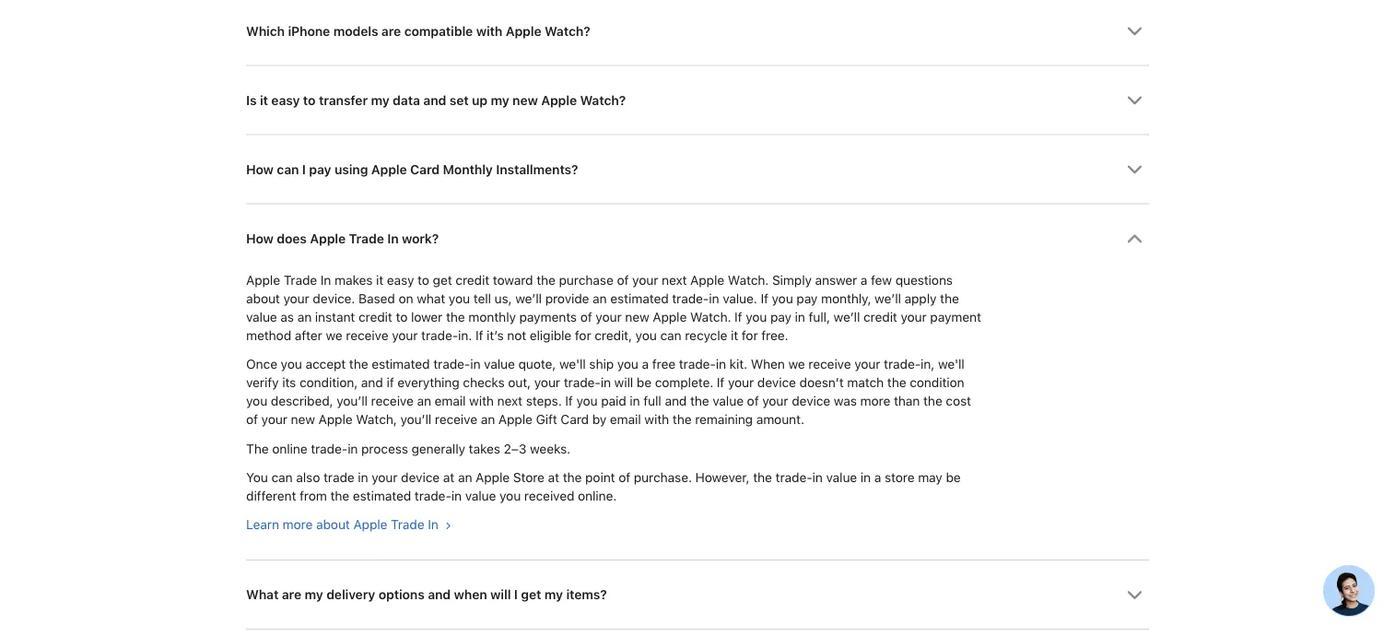 Task type: describe. For each thing, give the bounding box(es) containing it.
makes
[[335, 272, 373, 288]]

new inside once you accept the estimated trade-in value quote, we'll ship you a free trade-in kit. when we receive your trade-in, we'll verify its condition, and if everything checks out, your trade-in will be complete. if your device doesn't match the condition you described, you'll receive an email with next steps. if you paid in full and the value of your device was more than the cost of your new apple watch, you'll receive an apple gift card by email with the remaining amount.
[[291, 412, 315, 428]]

condition,
[[300, 375, 358, 391]]

2 for from the left
[[742, 328, 758, 343]]

questions
[[896, 272, 953, 288]]

its
[[282, 375, 296, 391]]

as
[[281, 309, 294, 325]]

options
[[379, 587, 425, 602]]

credit,
[[595, 328, 632, 343]]

instant
[[315, 309, 355, 325]]

trade- down ship
[[564, 375, 601, 391]]

method
[[246, 328, 291, 343]]

in,
[[921, 357, 935, 372]]

monthly,
[[821, 291, 872, 307]]

apple up 2–3 on the left bottom
[[499, 412, 533, 428]]

in.
[[458, 328, 472, 343]]

device.
[[313, 291, 355, 307]]

also
[[296, 469, 320, 485]]

trade- down amount.
[[776, 469, 813, 485]]

set
[[450, 92, 469, 108]]

learn more about apple trade in link
[[246, 517, 451, 532]]

steps.
[[526, 393, 562, 409]]

few
[[871, 272, 893, 288]]

cost
[[946, 393, 972, 409]]

how can i pay using apple card monthly installments?
[[246, 161, 579, 177]]

you can also trade in your device at an apple store at the point of purchase. however, the trade-in value in a store may be different from the estimated trade-in value you received online.
[[246, 469, 961, 504]]

2 vertical spatial trade
[[391, 517, 425, 532]]

provide
[[546, 291, 590, 307]]

1 vertical spatial about
[[316, 517, 350, 532]]

my left items? on the bottom left
[[545, 587, 563, 602]]

to inside dropdown button
[[303, 92, 316, 108]]

value down takes
[[465, 488, 496, 504]]

full,
[[809, 309, 831, 325]]

value inside apple trade in makes it easy to get credit toward the purchase of your next apple watch. simply answer a few questions about your device. based on what you tell us, we'll provide an estimated trade-in value. if you pay monthly, we'll apply the value as an instant credit to lower the monthly payments of your new apple watch. if you pay in full, we'll credit your payment method after we receive your trade-in.  if it's not eligible for credit, you can recycle it for free.
[[246, 309, 277, 325]]

installments?
[[496, 161, 579, 177]]

and left set on the top left of the page
[[423, 92, 446, 108]]

match
[[848, 375, 884, 391]]

will inside dropdown button
[[491, 587, 511, 602]]

based
[[359, 291, 395, 307]]

next inside apple trade in makes it easy to get credit toward the purchase of your next apple watch. simply answer a few questions about your device. based on what you tell us, we'll provide an estimated trade-in value. if you pay monthly, we'll apply the value as an instant credit to lower the monthly payments of your new apple watch. if you pay in full, we'll credit your payment method after we receive your trade-in.  if it's not eligible for credit, you can recycle it for free.
[[662, 272, 687, 288]]

apple down does
[[246, 272, 280, 288]]

compatible
[[404, 23, 473, 39]]

0 horizontal spatial you'll
[[337, 393, 368, 409]]

what are my delivery options and when will i get my items? button
[[246, 560, 1150, 629]]

2 we'll from the left
[[939, 357, 965, 372]]

what are my delivery options and when will i get my items?
[[246, 587, 607, 602]]

more inside once you accept the estimated trade-in value quote, we'll ship you a free trade-in kit. when we receive your trade-in, we'll verify its condition, and if everything checks out, your trade-in will be complete. if your device doesn't match the condition you described, you'll receive an email with next steps. if you paid in full and the value of your device was more than the cost of your new apple watch, you'll receive an apple gift card by email with the remaining amount.
[[861, 393, 891, 409]]

are inside what are my delivery options and when will i get my items? dropdown button
[[282, 587, 302, 602]]

which iphone models are compatible with apple watch?
[[246, 23, 591, 39]]

if
[[387, 375, 394, 391]]

ship
[[589, 357, 614, 372]]

your up steps.
[[535, 375, 561, 391]]

what
[[417, 291, 445, 307]]

tell
[[474, 291, 491, 307]]

1 vertical spatial device
[[792, 393, 831, 409]]

free
[[653, 357, 676, 372]]

1 horizontal spatial it
[[376, 272, 384, 288]]

2 vertical spatial it
[[731, 328, 739, 343]]

if right value.
[[761, 291, 769, 307]]

you right credit,
[[636, 328, 657, 343]]

complete.
[[655, 375, 714, 391]]

trade- down lower
[[421, 328, 458, 343]]

0 horizontal spatial email
[[435, 393, 466, 409]]

doesn't
[[800, 375, 844, 391]]

you down value.
[[746, 309, 767, 325]]

0 vertical spatial watch.
[[728, 272, 769, 288]]

an right as
[[298, 309, 312, 325]]

1 vertical spatial watch?
[[580, 92, 626, 108]]

what
[[246, 587, 279, 602]]

2 vertical spatial with
[[645, 412, 669, 428]]

receive down the if
[[371, 393, 414, 409]]

using
[[335, 161, 368, 177]]

estimated inside once you accept the estimated trade-in value quote, we'll ship you a free trade-in kit. when we receive your trade-in, we'll verify its condition, and if everything checks out, your trade-in will be complete. if your device doesn't match the condition you described, you'll receive an email with next steps. if you paid in full and the value of your device was more than the cost of your new apple watch, you'll receive an apple gift card by email with the remaining amount.
[[372, 357, 430, 372]]

new inside is it easy to transfer my data and set up my new apple watch? dropdown button
[[513, 92, 538, 108]]

purchase.
[[634, 469, 692, 485]]

an up takes
[[481, 412, 495, 428]]

store
[[885, 469, 915, 485]]

delivery
[[327, 587, 375, 602]]

your up as
[[283, 291, 309, 307]]

if right in.
[[476, 328, 483, 343]]

paid
[[601, 393, 627, 409]]

with inside dropdown button
[[476, 23, 503, 39]]

of up the
[[246, 412, 258, 428]]

is it easy to transfer my data and set up my new apple watch? button
[[246, 66, 1150, 134]]

pay inside dropdown button
[[309, 161, 331, 177]]

my left data at the left top of the page
[[371, 92, 390, 108]]

and left the if
[[361, 375, 383, 391]]

monthly
[[443, 161, 493, 177]]

trade
[[324, 469, 355, 485]]

trade- up the complete.
[[679, 357, 716, 372]]

value up remaining
[[713, 393, 744, 409]]

get inside what are my delivery options and when will i get my items? dropdown button
[[521, 587, 542, 602]]

i inside how can i pay using apple card monthly installments? dropdown button
[[302, 161, 306, 177]]

was
[[834, 393, 857, 409]]

1 horizontal spatial credit
[[456, 272, 490, 288]]

may
[[919, 469, 943, 485]]

apple trade in makes it easy to get credit toward the purchase of your next apple watch. simply answer a few questions about your device. based on what you tell us, we'll provide an estimated trade-in value. if you pay monthly, we'll apply the value as an instant credit to lower the monthly payments of your new apple watch. if you pay in full, we'll credit your payment method after we receive your trade-in.  if it's not eligible for credit, you can recycle it for free.
[[246, 272, 982, 343]]

answer
[[816, 272, 858, 288]]

learn
[[246, 517, 279, 532]]

verify
[[246, 375, 279, 391]]

items?
[[567, 587, 607, 602]]

1 vertical spatial email
[[610, 412, 641, 428]]

is it easy to transfer my data and set up my new apple watch?
[[246, 92, 626, 108]]

1 horizontal spatial pay
[[771, 309, 792, 325]]

you up its
[[281, 357, 302, 372]]

new inside apple trade in makes it easy to get credit toward the purchase of your next apple watch. simply answer a few questions about your device. based on what you tell us, we'll provide an estimated trade-in value. if you pay monthly, we'll apply the value as an instant credit to lower the monthly payments of your new apple watch. if you pay in full, we'll credit your payment method after we receive your trade-in.  if it's not eligible for credit, you can recycle it for free.
[[625, 309, 650, 325]]

2 vertical spatial to
[[396, 309, 408, 325]]

0 horizontal spatial we'll
[[516, 291, 542, 307]]

you down verify
[[246, 393, 267, 409]]

and down the complete.
[[665, 393, 687, 409]]

you up by
[[577, 393, 598, 409]]

i inside what are my delivery options and when will i get my items? dropdown button
[[514, 587, 518, 602]]

it inside dropdown button
[[260, 92, 268, 108]]

easy inside is it easy to transfer my data and set up my new apple watch? dropdown button
[[271, 92, 300, 108]]

us,
[[495, 291, 512, 307]]

if right the complete.
[[717, 375, 725, 391]]

list item containing how does apple trade in work?
[[246, 203, 1150, 559]]

you right ship
[[617, 357, 639, 372]]

receive up doesn't
[[809, 357, 851, 372]]

and left when
[[428, 587, 451, 602]]

your down kit.
[[728, 375, 754, 391]]

monthly
[[469, 309, 516, 325]]

0 horizontal spatial more
[[283, 517, 313, 532]]

apply
[[905, 291, 937, 307]]

if down value.
[[735, 309, 743, 325]]

chevrondown image for how does apple trade in work?
[[1128, 231, 1143, 247]]

2 horizontal spatial credit
[[864, 309, 898, 325]]

remaining
[[695, 412, 753, 428]]

process
[[361, 441, 408, 456]]

1 vertical spatial pay
[[797, 291, 818, 307]]

trade- up recycle
[[672, 291, 709, 307]]

apple right using
[[371, 161, 407, 177]]

value left store
[[827, 469, 858, 485]]

of inside you can also trade in your device at an apple store at the point of purchase. however, the trade-in value in a store may be different from the estimated trade-in value you received online.
[[619, 469, 631, 485]]

can for card
[[277, 161, 299, 177]]

lower
[[411, 309, 443, 325]]

in inside apple trade in makes it easy to get credit toward the purchase of your next apple watch. simply answer a few questions about your device. based on what you tell us, we'll provide an estimated trade-in value. if you pay monthly, we'll apply the value as an instant credit to lower the monthly payments of your new apple watch. if you pay in full, we'll credit your payment method after we receive your trade-in.  if it's not eligible for credit, you can recycle it for free.
[[321, 272, 331, 288]]

of right purchase
[[617, 272, 629, 288]]

trade- down generally
[[415, 488, 452, 504]]

2 horizontal spatial in
[[428, 517, 439, 532]]

be inside once you accept the estimated trade-in value quote, we'll ship you a free trade-in kit. when we receive your trade-in, we'll verify its condition, and if everything checks out, your trade-in will be complete. if your device doesn't match the condition you described, you'll receive an email with next steps. if you paid in full and the value of your device was more than the cost of your new apple watch, you'll receive an apple gift card by email with the remaining amount.
[[637, 375, 652, 391]]

can inside apple trade in makes it easy to get credit toward the purchase of your next apple watch. simply answer a few questions about your device. based on what you tell us, we'll provide an estimated trade-in value. if you pay monthly, we'll apply the value as an instant credit to lower the monthly payments of your new apple watch. if you pay in full, we'll credit your payment method after we receive your trade-in.  if it's not eligible for credit, you can recycle it for free.
[[661, 328, 682, 343]]

how for how does apple trade in work?
[[246, 230, 274, 246]]

a inside apple trade in makes it easy to get credit toward the purchase of your next apple watch. simply answer a few questions about your device. based on what you tell us, we'll provide an estimated trade-in value. if you pay monthly, we'll apply the value as an instant credit to lower the monthly payments of your new apple watch. if you pay in full, we'll credit your payment method after we receive your trade-in.  if it's not eligible for credit, you can recycle it for free.
[[861, 272, 868, 288]]

2–3
[[504, 441, 527, 456]]

easy inside apple trade in makes it easy to get credit toward the purchase of your next apple watch. simply answer a few questions about your device. based on what you tell us, we'll provide an estimated trade-in value. if you pay monthly, we'll apply the value as an instant credit to lower the monthly payments of your new apple watch. if you pay in full, we'll credit your payment method after we receive your trade-in.  if it's not eligible for credit, you can recycle it for free.
[[387, 272, 414, 288]]

iphone
[[288, 23, 330, 39]]

1 vertical spatial to
[[418, 272, 430, 288]]

apple up installments?
[[541, 92, 577, 108]]

if right steps.
[[566, 393, 573, 409]]

of up amount.
[[747, 393, 759, 409]]

apple right compatible
[[506, 23, 542, 39]]

2 horizontal spatial we'll
[[875, 291, 902, 307]]

toward
[[493, 272, 533, 288]]

apple up recycle
[[653, 309, 687, 325]]

0 vertical spatial watch?
[[545, 23, 591, 39]]

0 vertical spatial device
[[758, 375, 796, 391]]

device inside you can also trade in your device at an apple store at the point of purchase. however, the trade-in value in a store may be different from the estimated trade-in value you received online.
[[401, 469, 440, 485]]

estimated inside you can also trade in your device at an apple store at the point of purchase. however, the trade-in value in a store may be different from the estimated trade-in value you received online.
[[353, 488, 411, 504]]

online
[[272, 441, 307, 456]]

2 list item from the top
[[246, 629, 1150, 637]]

your up credit,
[[596, 309, 622, 325]]

learn more about apple trade in
[[246, 517, 442, 532]]

receive up generally
[[435, 412, 478, 428]]

trade- up trade
[[311, 441, 348, 456]]

online.
[[578, 488, 617, 504]]

when
[[751, 357, 785, 372]]

it's
[[487, 328, 504, 343]]

you
[[246, 469, 268, 485]]

than
[[894, 393, 920, 409]]

my left the delivery
[[305, 587, 323, 602]]

eligible
[[530, 328, 572, 343]]

condition
[[910, 375, 965, 391]]

received
[[524, 488, 575, 504]]

from
[[300, 488, 327, 504]]

trade- up than
[[884, 357, 921, 372]]



Task type: locate. For each thing, give the bounding box(es) containing it.
0 vertical spatial be
[[637, 375, 652, 391]]

0 horizontal spatial trade
[[284, 272, 317, 288]]

0 horizontal spatial are
[[282, 587, 302, 602]]

0 vertical spatial can
[[277, 161, 299, 177]]

0 horizontal spatial be
[[637, 375, 652, 391]]

are inside which iphone models are compatible with apple watch? dropdown button
[[382, 23, 401, 39]]

email down paid
[[610, 412, 641, 428]]

about
[[246, 291, 280, 307], [316, 517, 350, 532]]

trade- up everything
[[434, 357, 470, 372]]

in up what are my delivery options and when will i get my items?
[[428, 517, 439, 532]]

card left by
[[561, 412, 589, 428]]

0 vertical spatial more
[[861, 393, 891, 409]]

apple up value.
[[691, 272, 725, 288]]

email
[[435, 393, 466, 409], [610, 412, 641, 428]]

purchase
[[559, 272, 614, 288]]

0 horizontal spatial new
[[291, 412, 315, 428]]

of down the provide
[[581, 309, 592, 325]]

at
[[443, 469, 455, 485], [548, 469, 560, 485]]

the online trade-in process generally takes 2–3 weeks.
[[246, 441, 571, 456]]

credit up 'tell'
[[456, 272, 490, 288]]

0 horizontal spatial next
[[497, 393, 523, 409]]

2 vertical spatial can
[[272, 469, 293, 485]]

1 vertical spatial trade
[[284, 272, 317, 288]]

apple down takes
[[476, 469, 510, 485]]

can for device
[[272, 469, 293, 485]]

credit down few
[[864, 309, 898, 325]]

2 vertical spatial in
[[428, 517, 439, 532]]

pay up full,
[[797, 291, 818, 307]]

your up amount.
[[763, 393, 789, 409]]

0 horizontal spatial i
[[302, 161, 306, 177]]

chevrondown image for which iphone models are compatible with apple watch?
[[1128, 23, 1143, 39]]

apple down condition,
[[319, 412, 353, 428]]

your down apply
[[901, 309, 927, 325]]

how inside list item
[[246, 230, 274, 246]]

0 horizontal spatial to
[[303, 92, 316, 108]]

gift
[[536, 412, 558, 428]]

0 vertical spatial chevrondown image
[[1128, 23, 1143, 39]]

1 vertical spatial card
[[561, 412, 589, 428]]

1 vertical spatial estimated
[[372, 357, 430, 372]]

apple down trade
[[354, 517, 388, 532]]

2 horizontal spatial a
[[875, 469, 882, 485]]

device down doesn't
[[792, 393, 831, 409]]

1 vertical spatial be
[[946, 469, 961, 485]]

you left 'tell'
[[449, 291, 470, 307]]

however,
[[696, 469, 750, 485]]

by
[[593, 412, 607, 428]]

1 chevrondown image from the top
[[1128, 93, 1143, 108]]

0 vertical spatial new
[[513, 92, 538, 108]]

you
[[449, 291, 470, 307], [772, 291, 794, 307], [746, 309, 767, 325], [636, 328, 657, 343], [281, 357, 302, 372], [617, 357, 639, 372], [246, 393, 267, 409], [577, 393, 598, 409], [500, 488, 521, 504]]

easy right is
[[271, 92, 300, 108]]

0 vertical spatial list item
[[246, 203, 1150, 559]]

does
[[277, 230, 307, 246]]

chevrondown image inside how can i pay using apple card monthly installments? dropdown button
[[1128, 162, 1143, 177]]

with right compatible
[[476, 23, 503, 39]]

is
[[246, 92, 257, 108]]

after
[[295, 328, 322, 343]]

1 how from the top
[[246, 161, 274, 177]]

trade up device.
[[284, 272, 317, 288]]

once
[[246, 357, 277, 372]]

a inside once you accept the estimated trade-in value quote, we'll ship you a free trade-in kit. when we receive your trade-in, we'll verify its condition, and if everything checks out, your trade-in will be complete. if your device doesn't match the condition you described, you'll receive an email with next steps. if you paid in full and the value of your device was more than the cost of your new apple watch, you'll receive an apple gift card by email with the remaining amount.
[[642, 357, 649, 372]]

can inside you can also trade in your device at an apple store at the point of purchase. however, the trade-in value in a store may be different from the estimated trade-in value you received online.
[[272, 469, 293, 485]]

2 vertical spatial pay
[[771, 309, 792, 325]]

value.
[[723, 291, 758, 307]]

in
[[709, 291, 720, 307], [795, 309, 806, 325], [470, 357, 481, 372], [716, 357, 726, 372], [601, 375, 611, 391], [630, 393, 640, 409], [348, 441, 358, 456], [358, 469, 368, 485], [813, 469, 823, 485], [861, 469, 871, 485], [452, 488, 462, 504]]

your up online
[[261, 412, 288, 428]]

0 horizontal spatial a
[[642, 357, 649, 372]]

0 horizontal spatial easy
[[271, 92, 300, 108]]

1 chevrondown image from the top
[[1128, 23, 1143, 39]]

0 horizontal spatial about
[[246, 291, 280, 307]]

simply
[[773, 272, 812, 288]]

trade up options
[[391, 517, 425, 532]]

3 chevrondown image from the top
[[1128, 587, 1143, 603]]

watch. up value.
[[728, 272, 769, 288]]

i
[[302, 161, 306, 177], [514, 587, 518, 602]]

1 we'll from the left
[[560, 357, 586, 372]]

how for how can i pay using apple card monthly installments?
[[246, 161, 274, 177]]

about inside apple trade in makes it easy to get credit toward the purchase of your next apple watch. simply answer a few questions about your device. based on what you tell us, we'll provide an estimated trade-in value. if you pay monthly, we'll apply the value as an instant credit to lower the monthly payments of your new apple watch. if you pay in full, we'll credit your payment method after we receive your trade-in.  if it's not eligible for credit, you can recycle it for free.
[[246, 291, 280, 307]]

a left free
[[642, 357, 649, 372]]

0 vertical spatial trade
[[349, 230, 384, 246]]

transfer
[[319, 92, 368, 108]]

data
[[393, 92, 420, 108]]

can
[[277, 161, 299, 177], [661, 328, 682, 343], [272, 469, 293, 485]]

1 horizontal spatial i
[[514, 587, 518, 602]]

2 at from the left
[[548, 469, 560, 485]]

your up match
[[855, 357, 881, 372]]

you inside you can also trade in your device at an apple store at the point of purchase. however, the trade-in value in a store may be different from the estimated trade-in value you received online.
[[500, 488, 521, 504]]

2 horizontal spatial to
[[418, 272, 430, 288]]

2 chevrondown image from the top
[[1128, 231, 1143, 247]]

1 horizontal spatial next
[[662, 272, 687, 288]]

the
[[246, 441, 269, 456]]

1 vertical spatial are
[[282, 587, 302, 602]]

you down simply
[[772, 291, 794, 307]]

my
[[371, 92, 390, 108], [491, 92, 510, 108], [305, 587, 323, 602], [545, 587, 563, 602]]

2 vertical spatial chevrondown image
[[1128, 587, 1143, 603]]

your inside you can also trade in your device at an apple store at the point of purchase. however, the trade-in value in a store may be different from the estimated trade-in value you received online.
[[372, 469, 398, 485]]

0 vertical spatial estimated
[[611, 291, 669, 307]]

0 vertical spatial you'll
[[337, 393, 368, 409]]

we'll
[[560, 357, 586, 372], [939, 357, 965, 372]]

an down everything
[[417, 393, 431, 409]]

your right purchase
[[633, 272, 659, 288]]

1 vertical spatial list item
[[246, 629, 1150, 637]]

with down checks
[[469, 393, 494, 409]]

1 horizontal spatial get
[[521, 587, 542, 602]]

in up device.
[[321, 272, 331, 288]]

2 chevrondown image from the top
[[1128, 162, 1143, 177]]

we'll down monthly,
[[834, 309, 861, 325]]

0 vertical spatial to
[[303, 92, 316, 108]]

trade inside apple trade in makes it easy to get credit toward the purchase of your next apple watch. simply answer a few questions about your device. based on what you tell us, we'll provide an estimated trade-in value. if you pay monthly, we'll apply the value as an instant credit to lower the monthly payments of your new apple watch. if you pay in full, we'll credit your payment method after we receive your trade-in.  if it's not eligible for credit, you can recycle it for free.
[[284, 272, 317, 288]]

2 horizontal spatial it
[[731, 328, 739, 343]]

how does apple trade in work?
[[246, 230, 439, 246]]

pay
[[309, 161, 331, 177], [797, 291, 818, 307], [771, 309, 792, 325]]

watch,
[[356, 412, 397, 428]]

0 vertical spatial are
[[382, 23, 401, 39]]

you'll up the online trade-in process generally takes 2–3 weeks.
[[401, 412, 432, 428]]

chevrondown image for new
[[1128, 93, 1143, 108]]

for left credit,
[[575, 328, 592, 343]]

we'll up condition
[[939, 357, 965, 372]]

can up different
[[272, 469, 293, 485]]

your
[[633, 272, 659, 288], [283, 291, 309, 307], [596, 309, 622, 325], [901, 309, 927, 325], [392, 328, 418, 343], [855, 357, 881, 372], [535, 375, 561, 391], [728, 375, 754, 391], [763, 393, 789, 409], [261, 412, 288, 428], [372, 469, 398, 485]]

we'll left ship
[[560, 357, 586, 372]]

watch. up recycle
[[691, 309, 732, 325]]

chevrondown image inside what are my delivery options and when will i get my items? dropdown button
[[1128, 587, 1143, 603]]

work?
[[402, 230, 439, 246]]

1 vertical spatial easy
[[387, 272, 414, 288]]

1 horizontal spatial be
[[946, 469, 961, 485]]

1 horizontal spatial we
[[789, 357, 806, 372]]

full
[[644, 393, 662, 409]]

be inside you can also trade in your device at an apple store at the point of purchase. however, the trade-in value in a store may be different from the estimated trade-in value you received online.
[[946, 469, 961, 485]]

weeks.
[[530, 441, 571, 456]]

trade inside dropdown button
[[349, 230, 384, 246]]

accept
[[306, 357, 346, 372]]

takes
[[469, 441, 501, 456]]

estimated up learn more about apple trade in link
[[353, 488, 411, 504]]

chevrondown image
[[1128, 93, 1143, 108], [1128, 162, 1143, 177], [1128, 587, 1143, 603]]

easy up on
[[387, 272, 414, 288]]

different
[[246, 488, 296, 504]]

estimated up credit,
[[611, 291, 669, 307]]

receive inside apple trade in makes it easy to get credit toward the purchase of your next apple watch. simply answer a few questions about your device. based on what you tell us, we'll provide an estimated trade-in value. if you pay monthly, we'll apply the value as an instant credit to lower the monthly payments of your new apple watch. if you pay in full, we'll credit your payment method after we receive your trade-in.  if it's not eligible for credit, you can recycle it for free.
[[346, 328, 389, 343]]

point
[[586, 469, 615, 485]]

2 vertical spatial new
[[291, 412, 315, 428]]

device down the online trade-in process generally takes 2–3 weeks.
[[401, 469, 440, 485]]

at down generally
[[443, 469, 455, 485]]

to down on
[[396, 309, 408, 325]]

checks
[[463, 375, 505, 391]]

1 list item from the top
[[246, 203, 1150, 559]]

1 vertical spatial i
[[514, 587, 518, 602]]

0 vertical spatial how
[[246, 161, 274, 177]]

credit down based
[[359, 309, 392, 325]]

watch?
[[545, 23, 591, 39], [580, 92, 626, 108]]

1 horizontal spatial we'll
[[939, 357, 965, 372]]

your down lower
[[392, 328, 418, 343]]

1 vertical spatial you'll
[[401, 412, 432, 428]]

a left store
[[875, 469, 882, 485]]

an
[[593, 291, 607, 307], [298, 309, 312, 325], [417, 393, 431, 409], [481, 412, 495, 428], [458, 469, 472, 485]]

we'll down toward at the top left of the page
[[516, 291, 542, 307]]

estimated inside apple trade in makes it easy to get credit toward the purchase of your next apple watch. simply answer a few questions about your device. based on what you tell us, we'll provide an estimated trade-in value. if you pay monthly, we'll apply the value as an instant credit to lower the monthly payments of your new apple watch. if you pay in full, we'll credit your payment method after we receive your trade-in.  if it's not eligible for credit, you can recycle it for free.
[[611, 291, 669, 307]]

0 horizontal spatial it
[[260, 92, 268, 108]]

about down from
[[316, 517, 350, 532]]

1 vertical spatial next
[[497, 393, 523, 409]]

in
[[387, 230, 399, 246], [321, 272, 331, 288], [428, 517, 439, 532]]

with down full
[[645, 412, 669, 428]]

1 vertical spatial in
[[321, 272, 331, 288]]

to left transfer
[[303, 92, 316, 108]]

card inside once you accept the estimated trade-in value quote, we'll ship you a free trade-in kit. when we receive your trade-in, we'll verify its condition, and if everything checks out, your trade-in will be complete. if your device doesn't match the condition you described, you'll receive an email with next steps. if you paid in full and the value of your device was more than the cost of your new apple watch, you'll receive an apple gift card by email with the remaining amount.
[[561, 412, 589, 428]]

1 horizontal spatial at
[[548, 469, 560, 485]]

will inside once you accept the estimated trade-in value quote, we'll ship you a free trade-in kit. when we receive your trade-in, we'll verify its condition, and if everything checks out, your trade-in will be complete. if your device doesn't match the condition you described, you'll receive an email with next steps. if you paid in full and the value of your device was more than the cost of your new apple watch, you'll receive an apple gift card by email with the remaining amount.
[[615, 375, 633, 391]]

2 vertical spatial a
[[875, 469, 882, 485]]

chevrondown image inside how does apple trade in work? dropdown button
[[1128, 231, 1143, 247]]

pay left using
[[309, 161, 331, 177]]

how down is
[[246, 161, 274, 177]]

estimated
[[611, 291, 669, 307], [372, 357, 430, 372], [353, 488, 411, 504]]

0 vertical spatial with
[[476, 23, 503, 39]]

receive
[[346, 328, 389, 343], [809, 357, 851, 372], [371, 393, 414, 409], [435, 412, 478, 428]]

kit.
[[730, 357, 748, 372]]

described,
[[271, 393, 333, 409]]

1 horizontal spatial easy
[[387, 272, 414, 288]]

once you accept the estimated trade-in value quote, we'll ship you a free trade-in kit. when we receive your trade-in, we'll verify its condition, and if everything checks out, your trade-in will be complete. if your device doesn't match the condition you described, you'll receive an email with next steps. if you paid in full and the value of your device was more than the cost of your new apple watch, you'll receive an apple gift card by email with the remaining amount.
[[246, 357, 972, 428]]

about up method
[[246, 291, 280, 307]]

payment
[[931, 309, 982, 325]]

which iphone models are compatible with apple watch? button
[[246, 0, 1150, 65]]

payments
[[520, 309, 577, 325]]

apple right does
[[310, 230, 346, 246]]

easy
[[271, 92, 300, 108], [387, 272, 414, 288]]

0 vertical spatial get
[[433, 272, 452, 288]]

0 vertical spatial i
[[302, 161, 306, 177]]

apple inside you can also trade in your device at an apple store at the point of purchase. however, the trade-in value in a store may be different from the estimated trade-in value you received online.
[[476, 469, 510, 485]]

can inside dropdown button
[[277, 161, 299, 177]]

0 vertical spatial about
[[246, 291, 280, 307]]

be right may
[[946, 469, 961, 485]]

free.
[[762, 328, 789, 343]]

are right models
[[382, 23, 401, 39]]

we right when on the bottom right of page
[[789, 357, 806, 372]]

1 horizontal spatial in
[[387, 230, 399, 246]]

my right up
[[491, 92, 510, 108]]

if
[[761, 291, 769, 307], [735, 309, 743, 325], [476, 328, 483, 343], [717, 375, 725, 391], [566, 393, 573, 409]]

value up checks
[[484, 357, 515, 372]]

1 vertical spatial a
[[642, 357, 649, 372]]

1 for from the left
[[575, 328, 592, 343]]

2 horizontal spatial trade
[[391, 517, 425, 532]]

more down from
[[283, 517, 313, 532]]

we inside once you accept the estimated trade-in value quote, we'll ship you a free trade-in kit. when we receive your trade-in, we'll verify its condition, and if everything checks out, your trade-in will be complete. if your device doesn't match the condition you described, you'll receive an email with next steps. if you paid in full and the value of your device was more than the cost of your new apple watch, you'll receive an apple gift card by email with the remaining amount.
[[789, 357, 806, 372]]

value
[[246, 309, 277, 325], [484, 357, 515, 372], [713, 393, 744, 409], [827, 469, 858, 485], [465, 488, 496, 504]]

store
[[513, 469, 545, 485]]

apple
[[506, 23, 542, 39], [541, 92, 577, 108], [371, 161, 407, 177], [310, 230, 346, 246], [246, 272, 280, 288], [691, 272, 725, 288], [653, 309, 687, 325], [319, 412, 353, 428], [499, 412, 533, 428], [476, 469, 510, 485], [354, 517, 388, 532]]

in left work? at the top left of page
[[387, 230, 399, 246]]

are
[[382, 23, 401, 39], [282, 587, 302, 602]]

2 horizontal spatial pay
[[797, 291, 818, 307]]

chevrondown image inside which iphone models are compatible with apple watch? dropdown button
[[1128, 23, 1143, 39]]

we'll down few
[[875, 291, 902, 307]]

1 horizontal spatial a
[[861, 272, 868, 288]]

i right when
[[514, 587, 518, 602]]

i left using
[[302, 161, 306, 177]]

0 horizontal spatial we'll
[[560, 357, 586, 372]]

1 horizontal spatial more
[[861, 393, 891, 409]]

0 vertical spatial it
[[260, 92, 268, 108]]

out,
[[508, 375, 531, 391]]

1 vertical spatial chevrondown image
[[1128, 231, 1143, 247]]

1 vertical spatial can
[[661, 328, 682, 343]]

1 horizontal spatial for
[[742, 328, 758, 343]]

1 vertical spatial with
[[469, 393, 494, 409]]

generally
[[412, 441, 466, 456]]

amount.
[[757, 412, 805, 428]]

0 vertical spatial in
[[387, 230, 399, 246]]

chevrondown image
[[1128, 23, 1143, 39], [1128, 231, 1143, 247]]

your down process
[[372, 469, 398, 485]]

1 vertical spatial chevrondown image
[[1128, 162, 1143, 177]]

models
[[333, 23, 378, 39]]

it right recycle
[[731, 328, 739, 343]]

how
[[246, 161, 274, 177], [246, 230, 274, 246]]

0 horizontal spatial credit
[[359, 309, 392, 325]]

1 horizontal spatial will
[[615, 375, 633, 391]]

2 vertical spatial estimated
[[353, 488, 411, 504]]

1 horizontal spatial are
[[382, 23, 401, 39]]

0 horizontal spatial at
[[443, 469, 455, 485]]

a inside you can also trade in your device at an apple store at the point of purchase. however, the trade-in value in a store may be different from the estimated trade-in value you received online.
[[875, 469, 882, 485]]

chevrondown image for items?
[[1128, 587, 1143, 603]]

0 vertical spatial will
[[615, 375, 633, 391]]

0 horizontal spatial for
[[575, 328, 592, 343]]

we down instant
[[326, 328, 343, 343]]

get inside apple trade in makes it easy to get credit toward the purchase of your next apple watch. simply answer a few questions about your device. based on what you tell us, we'll provide an estimated trade-in value. if you pay monthly, we'll apply the value as an instant credit to lower the monthly payments of your new apple watch. if you pay in full, we'll credit your payment method after we receive your trade-in.  if it's not eligible for credit, you can recycle it for free.
[[433, 272, 452, 288]]

1 at from the left
[[443, 469, 455, 485]]

chevrondown image inside is it easy to transfer my data and set up my new apple watch? dropdown button
[[1128, 93, 1143, 108]]

are right what
[[282, 587, 302, 602]]

1 vertical spatial how
[[246, 230, 274, 246]]

an inside you can also trade in your device at an apple store at the point of purchase. however, the trade-in value in a store may be different from the estimated trade-in value you received online.
[[458, 469, 472, 485]]

0 vertical spatial card
[[410, 161, 440, 177]]

we inside apple trade in makes it easy to get credit toward the purchase of your next apple watch. simply answer a few questions about your device. based on what you tell us, we'll provide an estimated trade-in value. if you pay monthly, we'll apply the value as an instant credit to lower the monthly payments of your new apple watch. if you pay in full, we'll credit your payment method after we receive your trade-in.  if it's not eligible for credit, you can recycle it for free.
[[326, 328, 343, 343]]

1 vertical spatial watch.
[[691, 309, 732, 325]]

in inside dropdown button
[[387, 230, 399, 246]]

0 vertical spatial email
[[435, 393, 466, 409]]

1 horizontal spatial new
[[513, 92, 538, 108]]

not
[[507, 328, 527, 343]]

new down described,
[[291, 412, 315, 428]]

which
[[246, 23, 285, 39]]

1 horizontal spatial we'll
[[834, 309, 861, 325]]

1 vertical spatial new
[[625, 309, 650, 325]]

1 horizontal spatial you'll
[[401, 412, 432, 428]]

2 vertical spatial device
[[401, 469, 440, 485]]

card inside dropdown button
[[410, 161, 440, 177]]

next inside once you accept the estimated trade-in value quote, we'll ship you a free trade-in kit. when we receive your trade-in, we'll verify its condition, and if everything checks out, your trade-in will be complete. if your device doesn't match the condition you described, you'll receive an email with next steps. if you paid in full and the value of your device was more than the cost of your new apple watch, you'll receive an apple gift card by email with the remaining amount.
[[497, 393, 523, 409]]

list item
[[246, 203, 1150, 559], [246, 629, 1150, 637]]

it right is
[[260, 92, 268, 108]]

2 how from the top
[[246, 230, 274, 246]]

an down purchase
[[593, 291, 607, 307]]

1 horizontal spatial trade
[[349, 230, 384, 246]]

be up full
[[637, 375, 652, 391]]

1 vertical spatial we
[[789, 357, 806, 372]]

can up free
[[661, 328, 682, 343]]

the
[[537, 272, 556, 288], [941, 291, 960, 307], [446, 309, 465, 325], [349, 357, 368, 372], [888, 375, 907, 391], [691, 393, 710, 409], [924, 393, 943, 409], [673, 412, 692, 428], [563, 469, 582, 485], [754, 469, 773, 485], [330, 488, 350, 504]]

and
[[423, 92, 446, 108], [361, 375, 383, 391], [665, 393, 687, 409], [428, 587, 451, 602]]

how does apple trade in work? button
[[246, 204, 1150, 272]]

at up received
[[548, 469, 560, 485]]

when
[[454, 587, 487, 602]]

card
[[410, 161, 440, 177], [561, 412, 589, 428]]



Task type: vqa. For each thing, say whether or not it's contained in the screenshot.
full
yes



